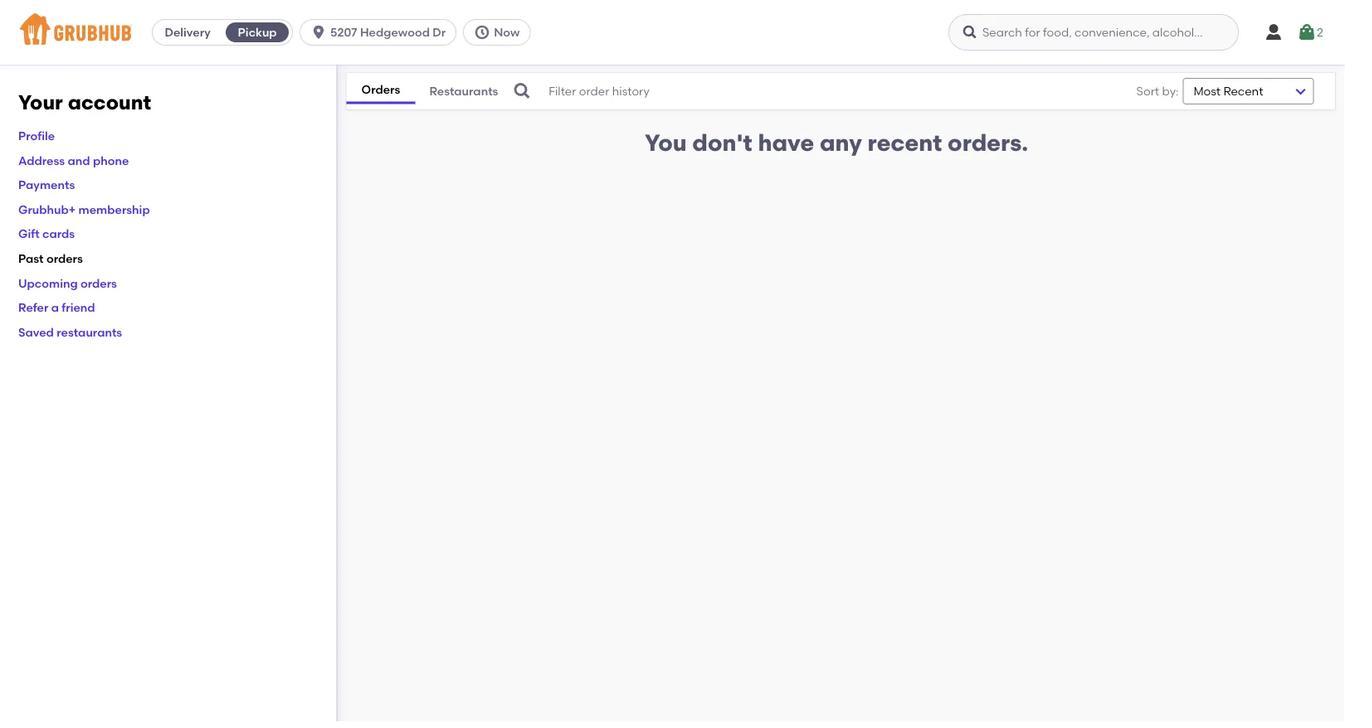 Task type: describe. For each thing, give the bounding box(es) containing it.
by:
[[1162, 84, 1179, 98]]

upcoming orders
[[18, 276, 117, 290]]

now
[[494, 25, 520, 39]]

orders for past orders
[[46, 252, 83, 266]]

orders button
[[346, 79, 415, 104]]

refer a friend
[[18, 301, 95, 315]]

payments
[[18, 178, 75, 192]]

2 button
[[1297, 17, 1323, 47]]

address
[[18, 153, 65, 167]]

restaurants
[[429, 84, 498, 98]]

your
[[18, 90, 63, 115]]

now button
[[463, 19, 537, 46]]

grubhub+ membership
[[18, 202, 150, 217]]

upcoming orders link
[[18, 276, 117, 290]]

main navigation navigation
[[0, 0, 1345, 65]]

saved restaurants
[[18, 325, 122, 339]]

address and phone
[[18, 153, 129, 167]]

saved
[[18, 325, 54, 339]]

grubhub+
[[18, 202, 76, 217]]

your account
[[18, 90, 151, 115]]

orders for upcoming orders
[[81, 276, 117, 290]]

past
[[18, 252, 44, 266]]

restaurants button
[[415, 80, 512, 103]]

gift cards link
[[18, 227, 75, 241]]

profile
[[18, 129, 55, 143]]

hedgewood
[[360, 25, 430, 39]]

sort by:
[[1136, 84, 1179, 98]]

sort
[[1136, 84, 1159, 98]]

pickup button
[[222, 19, 292, 46]]

svg image for 5207 hedgewood dr
[[310, 24, 327, 41]]

Search for food, convenience, alcohol... search field
[[948, 14, 1239, 51]]



Task type: locate. For each thing, give the bounding box(es) containing it.
cards
[[42, 227, 75, 241]]

phone
[[93, 153, 129, 167]]

you don't have any recent orders.
[[645, 129, 1028, 157]]

address and phone link
[[18, 153, 129, 167]]

recent
[[868, 129, 942, 157]]

orders up upcoming orders link
[[46, 252, 83, 266]]

profile link
[[18, 129, 55, 143]]

gift
[[18, 227, 40, 241]]

svg image inside 2 button
[[1297, 22, 1317, 42]]

don't
[[692, 129, 752, 157]]

payments link
[[18, 178, 75, 192]]

svg image
[[1297, 22, 1317, 42], [310, 24, 327, 41], [474, 24, 491, 41], [512, 81, 532, 101]]

upcoming
[[18, 276, 78, 290]]

account
[[68, 90, 151, 115]]

0 vertical spatial orders
[[46, 252, 83, 266]]

any
[[820, 129, 862, 157]]

delivery button
[[153, 19, 222, 46]]

Filter order history search field
[[512, 73, 1086, 110]]

2
[[1317, 25, 1323, 39]]

grubhub+ membership link
[[18, 202, 150, 217]]

1 horizontal spatial svg image
[[1264, 22, 1284, 42]]

you
[[645, 129, 687, 157]]

svg image for 2
[[1297, 22, 1317, 42]]

orders
[[361, 83, 400, 97]]

dr
[[433, 25, 446, 39]]

a
[[51, 301, 59, 315]]

svg image
[[1264, 22, 1284, 42], [962, 24, 978, 41]]

svg image inside 5207 hedgewood dr 'button'
[[310, 24, 327, 41]]

past orders
[[18, 252, 83, 266]]

have
[[758, 129, 814, 157]]

friend
[[62, 301, 95, 315]]

saved restaurants link
[[18, 325, 122, 339]]

5207
[[330, 25, 357, 39]]

refer a friend link
[[18, 301, 95, 315]]

orders
[[46, 252, 83, 266], [81, 276, 117, 290]]

svg image for now
[[474, 24, 491, 41]]

restaurants
[[57, 325, 122, 339]]

delivery
[[165, 25, 211, 39]]

gift cards
[[18, 227, 75, 241]]

past orders link
[[18, 252, 83, 266]]

1 vertical spatial orders
[[81, 276, 117, 290]]

pickup
[[238, 25, 277, 39]]

membership
[[78, 202, 150, 217]]

svg image inside now button
[[474, 24, 491, 41]]

5207 hedgewood dr button
[[300, 19, 463, 46]]

0 horizontal spatial svg image
[[962, 24, 978, 41]]

orders up friend
[[81, 276, 117, 290]]

refer
[[18, 301, 48, 315]]

orders.
[[948, 129, 1028, 157]]

5207 hedgewood dr
[[330, 25, 446, 39]]

and
[[68, 153, 90, 167]]



Task type: vqa. For each thing, say whether or not it's contained in the screenshot.
Iced Lattes - Frosted Sugar Cookie's $5.49
no



